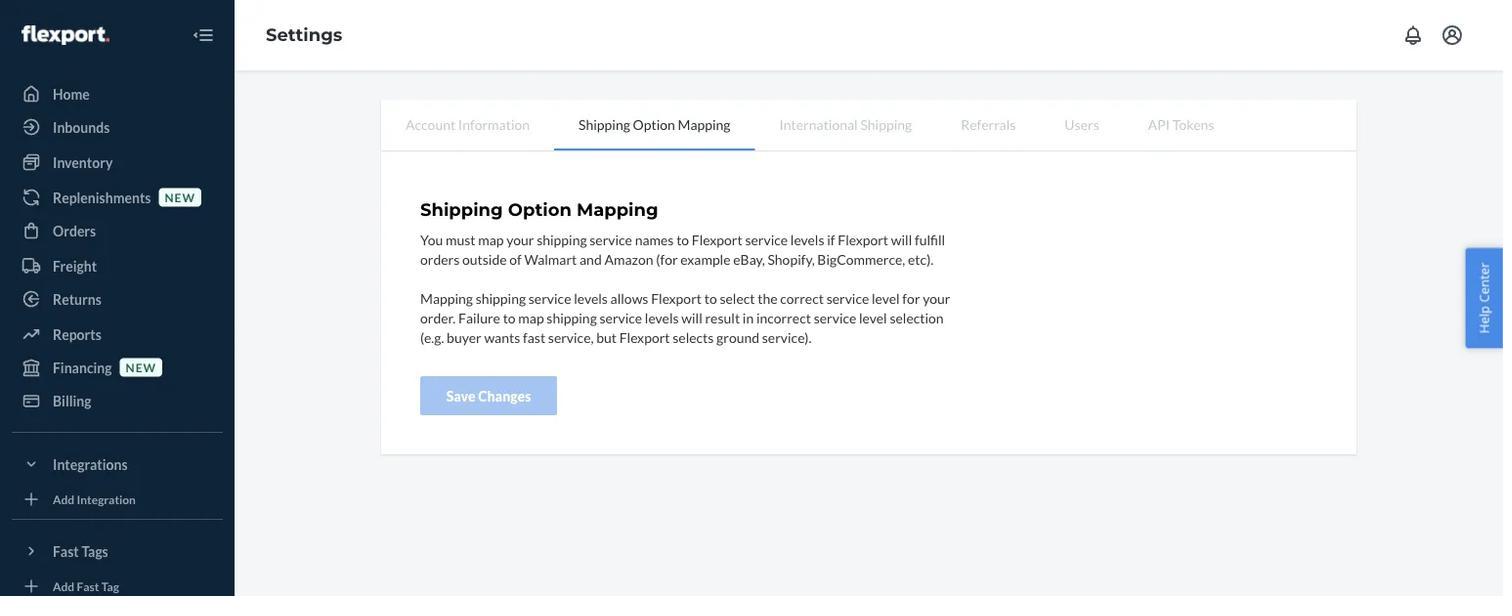 Task type: describe. For each thing, give the bounding box(es) containing it.
add integration
[[53, 492, 136, 506]]

shipping option mapping inside tab
[[579, 116, 730, 132]]

result
[[705, 309, 740, 326]]

your inside you must map your shipping service names to flexport service levels if flexport will fulfill orders outside of walmart and amazon (for example ebay, shopify, bigcommerce, etc).
[[506, 231, 534, 248]]

fast inside the fast tags dropdown button
[[53, 543, 79, 559]]

shopify,
[[768, 250, 815, 267]]

returns
[[53, 291, 101, 307]]

service down the allows
[[600, 309, 642, 326]]

mapping shipping service levels allows flexport to select the correct service level for your order.                 failure to map shipping service levels will result in incorrect service level selection (e.g. buyer wants fast service, but flexport selects ground service).
[[420, 290, 950, 345]]

map inside mapping shipping service levels allows flexport to select the correct service level for your order.                 failure to map shipping service levels will result in incorrect service level selection (e.g. buyer wants fast service, but flexport selects ground service).
[[518, 309, 544, 326]]

you must map your shipping service names to flexport service levels if flexport will fulfill orders outside of walmart and amazon (for example ebay, shopify, bigcommerce, etc).
[[420, 231, 945, 267]]

must
[[446, 231, 475, 248]]

replenishments
[[53, 189, 151, 206]]

add for add fast tag
[[53, 579, 74, 593]]

service down correct at the right
[[814, 309, 856, 326]]

names
[[635, 231, 674, 248]]

help center button
[[1465, 248, 1503, 348]]

home link
[[12, 78, 223, 109]]

billing
[[53, 392, 91, 409]]

inbounds
[[53, 119, 110, 135]]

mapping inside mapping shipping service levels allows flexport to select the correct service level for your order.                 failure to map shipping service levels will result in incorrect service level selection (e.g. buyer wants fast service, but flexport selects ground service).
[[420, 290, 473, 306]]

freight link
[[12, 250, 223, 281]]

information
[[458, 116, 530, 132]]

help center
[[1475, 263, 1493, 334]]

flexport down (for
[[651, 290, 702, 306]]

mapping inside tab
[[678, 116, 730, 132]]

home
[[53, 86, 90, 102]]

order.
[[420, 309, 456, 326]]

allows
[[610, 290, 648, 306]]

wants
[[484, 329, 520, 345]]

map inside you must map your shipping service names to flexport service levels if flexport will fulfill orders outside of walmart and amazon (for example ebay, shopify, bigcommerce, etc).
[[478, 231, 504, 248]]

fast tags
[[53, 543, 108, 559]]

add integration link
[[12, 488, 223, 511]]

save changes
[[446, 387, 531, 404]]

0 horizontal spatial levels
[[574, 290, 608, 306]]

1 vertical spatial to
[[704, 290, 717, 306]]

fast tags button
[[12, 536, 223, 567]]

international shipping
[[779, 116, 912, 132]]

shipping inside you must map your shipping service names to flexport service levels if flexport will fulfill orders outside of walmart and amazon (for example ebay, shopify, bigcommerce, etc).
[[537, 231, 587, 248]]

changes
[[478, 387, 531, 404]]

new for replenishments
[[165, 190, 195, 204]]

0 horizontal spatial shipping
[[420, 199, 503, 220]]

integration
[[77, 492, 136, 506]]

api
[[1148, 116, 1170, 132]]

service,
[[548, 329, 594, 345]]

of
[[509, 250, 522, 267]]

api tokens tab
[[1124, 100, 1239, 149]]

for
[[902, 290, 920, 306]]

tag
[[101, 579, 119, 593]]

and
[[580, 250, 602, 267]]

service).
[[762, 329, 812, 345]]

service down walmart
[[528, 290, 571, 306]]

referrals tab
[[936, 100, 1040, 149]]

users tab
[[1040, 100, 1124, 149]]

add fast tag
[[53, 579, 119, 593]]

referrals
[[961, 116, 1016, 132]]

financing
[[53, 359, 112, 376]]

inventory link
[[12, 147, 223, 178]]

shipping inside tab
[[579, 116, 630, 132]]

ground
[[716, 329, 759, 345]]

billing link
[[12, 385, 223, 416]]

orders
[[53, 222, 96, 239]]

2 vertical spatial shipping
[[547, 309, 597, 326]]

flexport right but
[[619, 329, 670, 345]]

walmart
[[524, 250, 577, 267]]

api tokens
[[1148, 116, 1214, 132]]

amazon
[[604, 250, 653, 267]]

will inside mapping shipping service levels allows flexport to select the correct service level for your order.                 failure to map shipping service levels will result in incorrect service level selection (e.g. buyer wants fast service, but flexport selects ground service).
[[681, 309, 702, 326]]

1 vertical spatial shipping
[[476, 290, 526, 306]]

etc).
[[908, 250, 934, 267]]

you
[[420, 231, 443, 248]]

incorrect
[[756, 309, 811, 326]]

reports link
[[12, 319, 223, 350]]

open notifications image
[[1401, 23, 1425, 47]]

(e.g.
[[420, 329, 444, 345]]

failure
[[458, 309, 500, 326]]

service up "ebay,"
[[745, 231, 788, 248]]

tags
[[82, 543, 108, 559]]

inbounds link
[[12, 111, 223, 143]]

inventory
[[53, 154, 113, 171]]

bigcommerce,
[[817, 250, 905, 267]]

service up amazon
[[590, 231, 632, 248]]

open account menu image
[[1441, 23, 1464, 47]]

reports
[[53, 326, 101, 343]]

selection
[[890, 309, 944, 326]]

flexport logo image
[[22, 25, 109, 45]]

the
[[758, 290, 777, 306]]

0 horizontal spatial to
[[503, 309, 516, 326]]



Task type: vqa. For each thing, say whether or not it's contained in the screenshot.
Create inbound
no



Task type: locate. For each thing, give the bounding box(es) containing it.
users
[[1065, 116, 1099, 132]]

account information tab
[[381, 100, 554, 149]]

0 vertical spatial levels
[[790, 231, 824, 248]]

flexport
[[692, 231, 742, 248], [838, 231, 888, 248], [651, 290, 702, 306], [619, 329, 670, 345]]

integrations
[[53, 456, 128, 473]]

will inside you must map your shipping service names to flexport service levels if flexport will fulfill orders outside of walmart and amazon (for example ebay, shopify, bigcommerce, etc).
[[891, 231, 912, 248]]

2 horizontal spatial mapping
[[678, 116, 730, 132]]

shipping option mapping
[[579, 116, 730, 132], [420, 199, 658, 220]]

0 vertical spatial map
[[478, 231, 504, 248]]

1 horizontal spatial mapping
[[577, 199, 658, 220]]

option
[[633, 116, 675, 132], [508, 199, 572, 220]]

center
[[1475, 263, 1493, 303]]

1 vertical spatial add
[[53, 579, 74, 593]]

will
[[891, 231, 912, 248], [681, 309, 702, 326]]

0 horizontal spatial option
[[508, 199, 572, 220]]

freight
[[53, 258, 97, 274]]

1 horizontal spatial to
[[676, 231, 689, 248]]

add fast tag link
[[12, 575, 223, 596]]

returns link
[[12, 283, 223, 315]]

0 horizontal spatial map
[[478, 231, 504, 248]]

1 vertical spatial fast
[[77, 579, 99, 593]]

1 horizontal spatial levels
[[645, 309, 679, 326]]

levels left if
[[790, 231, 824, 248]]

to up wants
[[503, 309, 516, 326]]

0 vertical spatial to
[[676, 231, 689, 248]]

1 horizontal spatial your
[[923, 290, 950, 306]]

levels inside you must map your shipping service names to flexport service levels if flexport will fulfill orders outside of walmart and amazon (for example ebay, shopify, bigcommerce, etc).
[[790, 231, 824, 248]]

your right for
[[923, 290, 950, 306]]

will up etc).
[[891, 231, 912, 248]]

0 horizontal spatial mapping
[[420, 290, 473, 306]]

fast
[[523, 329, 545, 345]]

fast
[[53, 543, 79, 559], [77, 579, 99, 593]]

tokens
[[1173, 116, 1214, 132]]

selects
[[673, 329, 714, 345]]

your up "of"
[[506, 231, 534, 248]]

1 vertical spatial level
[[859, 309, 887, 326]]

0 vertical spatial level
[[872, 290, 900, 306]]

level left for
[[872, 290, 900, 306]]

1 horizontal spatial new
[[165, 190, 195, 204]]

save changes button
[[420, 376, 557, 415]]

map up outside
[[478, 231, 504, 248]]

outside
[[462, 250, 507, 267]]

settings link
[[266, 24, 342, 46]]

add for add integration
[[53, 492, 74, 506]]

service down bigcommerce,
[[826, 290, 869, 306]]

shipping up failure
[[476, 290, 526, 306]]

1 vertical spatial new
[[126, 360, 156, 374]]

1 vertical spatial levels
[[574, 290, 608, 306]]

account
[[406, 116, 456, 132]]

0 horizontal spatial new
[[126, 360, 156, 374]]

your
[[506, 231, 534, 248], [923, 290, 950, 306]]

flexport up bigcommerce,
[[838, 231, 888, 248]]

0 horizontal spatial will
[[681, 309, 702, 326]]

0 vertical spatial option
[[633, 116, 675, 132]]

tab list
[[381, 100, 1356, 151]]

0 vertical spatial shipping option mapping
[[579, 116, 730, 132]]

to inside you must map your shipping service names to flexport service levels if flexport will fulfill orders outside of walmart and amazon (for example ebay, shopify, bigcommerce, etc).
[[676, 231, 689, 248]]

but
[[596, 329, 617, 345]]

to
[[676, 231, 689, 248], [704, 290, 717, 306], [503, 309, 516, 326]]

orders link
[[12, 215, 223, 246]]

integrations button
[[12, 449, 223, 480]]

to up (for
[[676, 231, 689, 248]]

example
[[680, 250, 731, 267]]

shipping inside tab
[[860, 116, 912, 132]]

2 vertical spatial to
[[503, 309, 516, 326]]

tab list containing account information
[[381, 100, 1356, 151]]

map up fast
[[518, 309, 544, 326]]

shipping
[[537, 231, 587, 248], [476, 290, 526, 306], [547, 309, 597, 326]]

will up the selects
[[681, 309, 702, 326]]

flexport up 'example'
[[692, 231, 742, 248]]

fast left tags
[[53, 543, 79, 559]]

1 vertical spatial mapping
[[577, 199, 658, 220]]

international
[[779, 116, 858, 132]]

service
[[590, 231, 632, 248], [745, 231, 788, 248], [528, 290, 571, 306], [826, 290, 869, 306], [600, 309, 642, 326], [814, 309, 856, 326]]

2 vertical spatial mapping
[[420, 290, 473, 306]]

0 vertical spatial new
[[165, 190, 195, 204]]

2 vertical spatial levels
[[645, 309, 679, 326]]

add left "integration" on the bottom of page
[[53, 492, 74, 506]]

add down fast tags
[[53, 579, 74, 593]]

2 horizontal spatial to
[[704, 290, 717, 306]]

2 horizontal spatial shipping
[[860, 116, 912, 132]]

1 vertical spatial your
[[923, 290, 950, 306]]

0 vertical spatial add
[[53, 492, 74, 506]]

1 vertical spatial shipping option mapping
[[420, 199, 658, 220]]

your inside mapping shipping service levels allows flexport to select the correct service level for your order.                 failure to map shipping service levels will result in incorrect service level selection (e.g. buyer wants fast service, but flexport selects ground service).
[[923, 290, 950, 306]]

international shipping tab
[[755, 100, 936, 149]]

option inside tab
[[633, 116, 675, 132]]

shipping
[[579, 116, 630, 132], [860, 116, 912, 132], [420, 199, 503, 220]]

orders
[[420, 250, 460, 267]]

1 vertical spatial map
[[518, 309, 544, 326]]

buyer
[[447, 329, 481, 345]]

1 horizontal spatial map
[[518, 309, 544, 326]]

map
[[478, 231, 504, 248], [518, 309, 544, 326]]

2 horizontal spatial levels
[[790, 231, 824, 248]]

shipping up "service,"
[[547, 309, 597, 326]]

new for financing
[[126, 360, 156, 374]]

1 horizontal spatial shipping
[[579, 116, 630, 132]]

0 vertical spatial shipping
[[537, 231, 587, 248]]

1 add from the top
[[53, 492, 74, 506]]

(for
[[656, 250, 678, 267]]

fulfill
[[915, 231, 945, 248]]

new
[[165, 190, 195, 204], [126, 360, 156, 374]]

level
[[872, 290, 900, 306], [859, 309, 887, 326]]

levels left the allows
[[574, 290, 608, 306]]

shipping up walmart
[[537, 231, 587, 248]]

fast inside add fast tag link
[[77, 579, 99, 593]]

add
[[53, 492, 74, 506], [53, 579, 74, 593]]

correct
[[780, 290, 824, 306]]

0 vertical spatial fast
[[53, 543, 79, 559]]

0 vertical spatial will
[[891, 231, 912, 248]]

close navigation image
[[192, 23, 215, 47]]

shipping option mapping tab
[[554, 100, 755, 151]]

to up result
[[704, 290, 717, 306]]

new down reports link
[[126, 360, 156, 374]]

settings
[[266, 24, 342, 46]]

1 vertical spatial will
[[681, 309, 702, 326]]

in
[[743, 309, 754, 326]]

level left selection
[[859, 309, 887, 326]]

help
[[1475, 306, 1493, 334]]

0 vertical spatial your
[[506, 231, 534, 248]]

save
[[446, 387, 476, 404]]

1 horizontal spatial will
[[891, 231, 912, 248]]

select
[[720, 290, 755, 306]]

1 vertical spatial option
[[508, 199, 572, 220]]

fast left tag
[[77, 579, 99, 593]]

new up orders link
[[165, 190, 195, 204]]

1 horizontal spatial option
[[633, 116, 675, 132]]

0 vertical spatial mapping
[[678, 116, 730, 132]]

account information
[[406, 116, 530, 132]]

levels up the selects
[[645, 309, 679, 326]]

2 add from the top
[[53, 579, 74, 593]]

mapping
[[678, 116, 730, 132], [577, 199, 658, 220], [420, 290, 473, 306]]

ebay,
[[733, 250, 765, 267]]

if
[[827, 231, 835, 248]]

0 horizontal spatial your
[[506, 231, 534, 248]]

levels
[[790, 231, 824, 248], [574, 290, 608, 306], [645, 309, 679, 326]]



